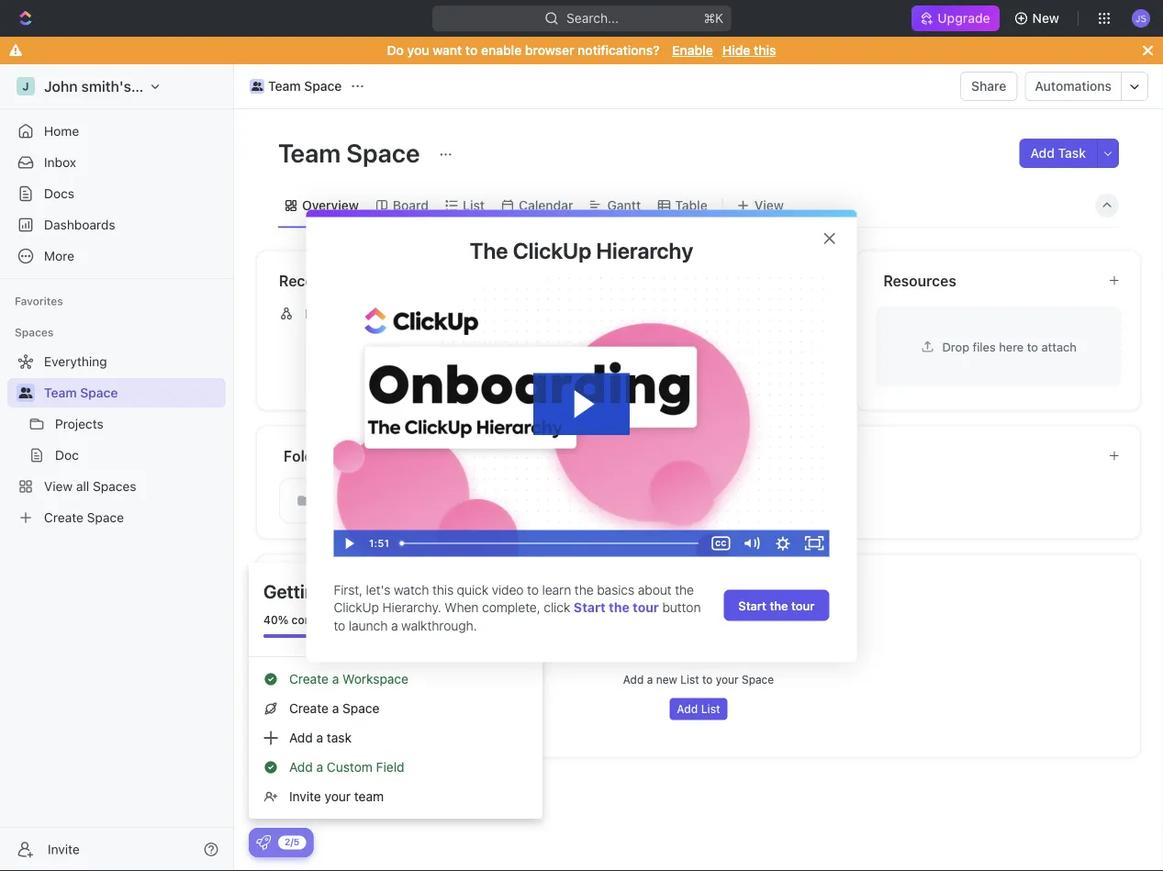 Task type: describe. For each thing, give the bounding box(es) containing it.
basics
[[597, 582, 635, 597]]

40% complete
[[264, 614, 341, 626]]

sidebar navigation
[[0, 64, 238, 872]]

add a new list to your space
[[624, 674, 774, 687]]

lists
[[284, 576, 317, 593]]

team space inside sidebar navigation
[[44, 385, 118, 400]]

doc inside sidebar navigation
[[55, 448, 79, 463]]

tour inside button
[[792, 599, 815, 612]]

add list
[[677, 703, 721, 716]]

lists button
[[283, 574, 1120, 596]]

mind
[[305, 306, 334, 321]]

inbox link
[[7, 148, 226, 177]]

create space
[[44, 510, 124, 525]]

folders
[[284, 447, 336, 465]]

0 vertical spatial in
[[665, 306, 675, 321]]

1 vertical spatial team space
[[278, 137, 426, 168]]

2 horizontal spatial doc
[[796, 335, 819, 350]]

list link
[[459, 193, 485, 219]]

all
[[76, 479, 89, 494]]

favorites button
[[7, 290, 71, 312]]

to right here
[[1028, 340, 1039, 354]]

complete
[[292, 614, 341, 626]]

getting
[[264, 581, 326, 602]]

let's
[[366, 582, 391, 597]]

upgrade link
[[912, 6, 1000, 31]]

team
[[354, 789, 384, 805]]

when
[[445, 600, 479, 615]]

task
[[1059, 146, 1087, 161]]

projects link
[[55, 410, 222, 439]]

john
[[44, 78, 78, 95]]

smith's
[[81, 78, 131, 95]]

invite for invite your team
[[289, 789, 321, 805]]

40%
[[264, 614, 289, 626]]

share button
[[961, 72, 1018, 101]]

the clickup hierarchy dialog
[[306, 210, 857, 663]]

0 vertical spatial doc
[[679, 306, 702, 321]]

search...
[[567, 11, 619, 26]]

view button
[[731, 184, 791, 227]]

create a space
[[289, 701, 380, 716]]

workshop agenda template • in doc
[[605, 335, 819, 350]]

onboarding checklist button element
[[256, 836, 271, 851]]

complete,
[[482, 600, 541, 615]]

workspace for john smith's workspace
[[135, 78, 211, 95]]

to up add list
[[703, 674, 713, 687]]

projects button
[[279, 478, 484, 524]]

0 horizontal spatial start
[[574, 600, 606, 615]]

view all spaces link
[[7, 472, 222, 502]]

the up button
[[675, 582, 694, 597]]

overview link
[[299, 193, 359, 219]]

to inside first, let's watch this quick video to learn the basics about the clickup hierarchy. when complete, click
[[527, 582, 539, 597]]

first, let's watch this quick video to learn the basics about the clickup hierarchy. when complete, click
[[334, 582, 698, 615]]

1 horizontal spatial docs
[[579, 272, 615, 289]]

walkthrough.
[[402, 618, 477, 633]]

0 horizontal spatial spaces
[[15, 326, 54, 339]]

resources button
[[883, 270, 1094, 292]]

you
[[407, 43, 429, 58]]

2/5
[[285, 837, 300, 848]]

custom
[[327, 760, 373, 775]]

js button
[[1127, 4, 1156, 33]]

start the tour button
[[724, 590, 830, 621]]

the clickup hierarchy
[[470, 237, 694, 263]]

john smith's workspace
[[44, 78, 211, 95]]

here
[[1000, 340, 1024, 354]]

invite your team
[[289, 789, 384, 805]]

view all spaces
[[44, 479, 136, 494]]

create space link
[[7, 503, 222, 533]]

0 vertical spatial team space
[[268, 79, 342, 94]]

video
[[492, 582, 524, 597]]

add a task
[[289, 731, 352, 746]]

• inside workshop agenda template • in doc
[[772, 336, 778, 350]]

agenda
[[668, 335, 713, 350]]

untitled • in doc
[[605, 306, 702, 321]]

john smith's workspace, , element
[[17, 77, 35, 96]]

want
[[433, 43, 462, 58]]

a for add a custom field
[[316, 760, 323, 775]]

browser
[[525, 43, 575, 58]]

table link
[[672, 193, 708, 219]]

create for create a space
[[289, 701, 329, 716]]

this inside first, let's watch this quick video to learn the basics about the clickup hierarchy. when complete, click
[[433, 582, 454, 597]]

button
[[663, 600, 701, 615]]

do
[[387, 43, 404, 58]]

1 horizontal spatial this
[[754, 43, 777, 58]]

invite for invite
[[48, 842, 80, 857]]

drop files here to attach
[[943, 340, 1077, 354]]

started
[[330, 581, 391, 602]]

upgrade
[[938, 11, 991, 26]]

a for create a workspace
[[332, 672, 339, 687]]

view button
[[731, 193, 791, 219]]

task
[[327, 731, 352, 746]]

calendar link
[[515, 193, 574, 219]]

onboarding checklist button image
[[256, 836, 271, 851]]

automations
[[1036, 79, 1112, 94]]

everything link
[[7, 347, 222, 377]]

enable
[[673, 43, 714, 58]]

1 vertical spatial team
[[278, 137, 341, 168]]

launch
[[349, 618, 388, 633]]

tree inside sidebar navigation
[[7, 347, 226, 533]]

docs link
[[7, 179, 226, 209]]

add for add list
[[677, 703, 698, 716]]

create for create space
[[44, 510, 84, 525]]

space inside the create space link
[[87, 510, 124, 525]]

0 horizontal spatial your
[[325, 789, 351, 805]]

j
[[22, 80, 29, 93]]

× button
[[823, 224, 837, 249]]

• inside the untitled • in doc
[[656, 307, 661, 321]]

add for add a task
[[289, 731, 313, 746]]

dashboards link
[[7, 210, 226, 240]]



Task type: locate. For each thing, give the bounding box(es) containing it.
home link
[[7, 117, 226, 146]]

1 vertical spatial docs
[[579, 272, 615, 289]]

1 vertical spatial create
[[289, 672, 329, 687]]

0 horizontal spatial clickup
[[334, 600, 379, 615]]

•
[[656, 307, 661, 321], [772, 336, 778, 350]]

create
[[44, 510, 84, 525], [289, 672, 329, 687], [289, 701, 329, 716]]

more
[[44, 248, 74, 264]]

start the tour down basics
[[574, 600, 659, 615]]

list right new
[[681, 674, 700, 687]]

hide
[[723, 43, 751, 58]]

add down add a new list to your space
[[677, 703, 698, 716]]

workspace up the create a space
[[343, 672, 409, 687]]

projects down the folders
[[319, 493, 369, 508]]

team space
[[268, 79, 342, 94], [278, 137, 426, 168], [44, 385, 118, 400]]

0 horizontal spatial team space link
[[44, 378, 222, 408]]

drop
[[943, 340, 970, 354]]

0 horizontal spatial in
[[665, 306, 675, 321]]

add for add task
[[1031, 146, 1055, 161]]

0 horizontal spatial projects
[[55, 417, 104, 432]]

docs inside 'link'
[[44, 186, 74, 201]]

0 vertical spatial projects
[[55, 417, 104, 432]]

board
[[393, 198, 429, 213]]

in right template
[[782, 335, 792, 350]]

first,
[[334, 582, 363, 597]]

0 vertical spatial user group image
[[251, 82, 263, 91]]

add left new
[[624, 674, 644, 687]]

create up add a task
[[289, 701, 329, 716]]

projects inside sidebar navigation
[[55, 417, 104, 432]]

0 vertical spatial invite
[[289, 789, 321, 805]]

start the tour inside button
[[739, 599, 815, 612]]

workspace inside sidebar navigation
[[135, 78, 211, 95]]

0 horizontal spatial •
[[656, 307, 661, 321]]

doc up "agenda"
[[679, 306, 702, 321]]

0 horizontal spatial this
[[433, 582, 454, 597]]

add left task
[[1031, 146, 1055, 161]]

resources
[[884, 272, 957, 289]]

user group image
[[251, 82, 263, 91], [19, 388, 33, 399]]

recent
[[279, 272, 328, 289]]

a for add a task
[[316, 731, 323, 746]]

docs down inbox
[[44, 186, 74, 201]]

1 horizontal spatial list
[[681, 674, 700, 687]]

0 vertical spatial workspace
[[135, 78, 211, 95]]

in
[[665, 306, 675, 321], [782, 335, 792, 350]]

gantt link
[[604, 193, 641, 219]]

to right want
[[466, 43, 478, 58]]

1 vertical spatial projects
[[319, 493, 369, 508]]

add
[[1031, 146, 1055, 161], [624, 674, 644, 687], [677, 703, 698, 716], [289, 731, 313, 746], [289, 760, 313, 775]]

doc up all
[[55, 448, 79, 463]]

table
[[675, 198, 708, 213]]

0 vertical spatial clickup
[[513, 237, 592, 263]]

1 vertical spatial in
[[782, 335, 792, 350]]

your down add a custom field
[[325, 789, 351, 805]]

your up add list
[[716, 674, 739, 687]]

field
[[376, 760, 405, 775]]

the inside start the tour button
[[770, 599, 789, 612]]

close image
[[513, 585, 526, 598]]

share
[[972, 79, 1007, 94]]

clickup down calendar
[[513, 237, 592, 263]]

workspace right smith's
[[135, 78, 211, 95]]

a down add a task
[[316, 760, 323, 775]]

2 horizontal spatial list
[[701, 703, 721, 716]]

start the tour
[[739, 599, 815, 612], [574, 600, 659, 615]]

a left the task
[[316, 731, 323, 746]]

view inside button
[[755, 198, 784, 213]]

clickup
[[513, 237, 592, 263], [334, 600, 379, 615]]

1 vertical spatial list
[[681, 674, 700, 687]]

untitled
[[605, 306, 652, 321]]

0 horizontal spatial user group image
[[19, 388, 33, 399]]

tree containing everything
[[7, 347, 226, 533]]

1 horizontal spatial start the tour
[[739, 599, 815, 612]]

0 horizontal spatial list
[[463, 198, 485, 213]]

1 horizontal spatial your
[[716, 674, 739, 687]]

0 vertical spatial your
[[716, 674, 739, 687]]

doc link
[[55, 441, 222, 470]]

home
[[44, 124, 79, 139]]

start the tour down lists button
[[739, 599, 815, 612]]

0 vertical spatial spaces
[[15, 326, 54, 339]]

list inside button
[[701, 703, 721, 716]]

2 vertical spatial team
[[44, 385, 77, 400]]

the down lists button
[[770, 599, 789, 612]]

1 horizontal spatial in
[[782, 335, 792, 350]]

1 vertical spatial invite
[[48, 842, 80, 857]]

gantt
[[608, 198, 641, 213]]

a up the create a space
[[332, 672, 339, 687]]

spaces down "favorites"
[[15, 326, 54, 339]]

a up the task
[[332, 701, 339, 716]]

in up "agenda"
[[665, 306, 675, 321]]

2 vertical spatial doc
[[55, 448, 79, 463]]

1 horizontal spatial •
[[772, 336, 778, 350]]

add down add a task
[[289, 760, 313, 775]]

1 vertical spatial this
[[433, 582, 454, 597]]

projects inside "button"
[[319, 493, 369, 508]]

quick
[[457, 582, 489, 597]]

spaces up the create space link
[[93, 479, 136, 494]]

favorites
[[15, 295, 63, 308]]

• right untitled
[[656, 307, 661, 321]]

a down hierarchy.
[[391, 618, 398, 633]]

notifications?
[[578, 43, 660, 58]]

⌘k
[[704, 11, 724, 26]]

the right learn on the left
[[575, 582, 594, 597]]

1 horizontal spatial projects
[[319, 493, 369, 508]]

2 vertical spatial team space
[[44, 385, 118, 400]]

to left launch
[[334, 618, 346, 633]]

0 vertical spatial this
[[754, 43, 777, 58]]

hierarchy
[[597, 237, 694, 263]]

workspace for create a workspace
[[343, 672, 409, 687]]

2 vertical spatial list
[[701, 703, 721, 716]]

add task button
[[1020, 139, 1098, 168]]

1 vertical spatial spaces
[[93, 479, 136, 494]]

view for view
[[755, 198, 784, 213]]

add for add a new list to your space
[[624, 674, 644, 687]]

0 vertical spatial create
[[44, 510, 84, 525]]

0 horizontal spatial start the tour
[[574, 600, 659, 615]]

learn
[[542, 582, 572, 597]]

button to launch a walkthrough.
[[334, 600, 705, 633]]

1 vertical spatial clickup
[[334, 600, 379, 615]]

user group image inside tree
[[19, 388, 33, 399]]

view left all
[[44, 479, 73, 494]]

1 vertical spatial user group image
[[19, 388, 33, 399]]

1 horizontal spatial clickup
[[513, 237, 592, 263]]

start
[[739, 599, 767, 612], [574, 600, 606, 615]]

to
[[466, 43, 478, 58], [1028, 340, 1039, 354], [527, 582, 539, 597], [334, 618, 346, 633], [703, 674, 713, 687]]

do you want to enable browser notifications? enable hide this
[[387, 43, 777, 58]]

1 vertical spatial workspace
[[343, 672, 409, 687]]

the
[[575, 582, 594, 597], [675, 582, 694, 597], [770, 599, 789, 612], [609, 600, 630, 615]]

1 vertical spatial •
[[772, 336, 778, 350]]

0 horizontal spatial doc
[[55, 448, 79, 463]]

everything
[[44, 354, 107, 369]]

board link
[[389, 193, 429, 219]]

1 horizontal spatial tour
[[792, 599, 815, 612]]

files
[[973, 340, 996, 354]]

start inside button
[[739, 599, 767, 612]]

spaces inside view all spaces link
[[93, 479, 136, 494]]

doc right template
[[796, 335, 819, 350]]

folders button
[[283, 445, 1094, 467]]

1 vertical spatial team space link
[[44, 378, 222, 408]]

2 vertical spatial create
[[289, 701, 329, 716]]

your
[[716, 674, 739, 687], [325, 789, 351, 805]]

0 horizontal spatial view
[[44, 479, 73, 494]]

a for add a new list to your space
[[647, 674, 653, 687]]

clickup down first,
[[334, 600, 379, 615]]

1 horizontal spatial workspace
[[343, 672, 409, 687]]

clickup inside first, let's watch this quick video to learn the basics about the clickup hierarchy. when complete, click
[[334, 600, 379, 615]]

user group image inside team space link
[[251, 82, 263, 91]]

0 horizontal spatial invite
[[48, 842, 80, 857]]

projects up all
[[55, 417, 104, 432]]

list up the
[[463, 198, 485, 213]]

new button
[[1007, 4, 1071, 33]]

view for view all spaces
[[44, 479, 73, 494]]

1 vertical spatial doc
[[796, 335, 819, 350]]

about
[[638, 582, 672, 597]]

1 horizontal spatial doc
[[679, 306, 702, 321]]

list down add a new list to your space
[[701, 703, 721, 716]]

no lists icon. image
[[662, 599, 736, 673]]

a for create a space
[[332, 701, 339, 716]]

to right close image
[[527, 582, 539, 597]]

0 vertical spatial docs
[[44, 186, 74, 201]]

create down all
[[44, 510, 84, 525]]

add for add a custom field
[[289, 760, 313, 775]]

projects
[[55, 417, 104, 432], [319, 493, 369, 508]]

add task
[[1031, 146, 1087, 161]]

0 vertical spatial view
[[755, 198, 784, 213]]

tree
[[7, 347, 226, 533]]

team
[[268, 79, 301, 94], [278, 137, 341, 168], [44, 385, 77, 400]]

0 horizontal spatial workspace
[[135, 78, 211, 95]]

1 vertical spatial view
[[44, 479, 73, 494]]

invite inside sidebar navigation
[[48, 842, 80, 857]]

add left the task
[[289, 731, 313, 746]]

new
[[1033, 11, 1060, 26]]

new
[[656, 674, 678, 687]]

inbox
[[44, 155, 76, 170]]

create a workspace
[[289, 672, 409, 687]]

1 horizontal spatial start
[[739, 599, 767, 612]]

map
[[338, 306, 363, 321]]

a inside 'button to launch a walkthrough.'
[[391, 618, 398, 633]]

1 horizontal spatial team space link
[[245, 75, 347, 97]]

js
[[1136, 13, 1147, 23]]

0 vertical spatial team
[[268, 79, 301, 94]]

this right hide
[[754, 43, 777, 58]]

1 horizontal spatial user group image
[[251, 82, 263, 91]]

1 horizontal spatial view
[[755, 198, 784, 213]]

this
[[754, 43, 777, 58], [433, 582, 454, 597]]

create up the create a space
[[289, 672, 329, 687]]

0 horizontal spatial tour
[[633, 600, 659, 615]]

0 vertical spatial team space link
[[245, 75, 347, 97]]

1 horizontal spatial invite
[[289, 789, 321, 805]]

the down basics
[[609, 600, 630, 615]]

• right template
[[772, 336, 778, 350]]

1 vertical spatial your
[[325, 789, 351, 805]]

automations button
[[1026, 73, 1122, 100]]

add a custom field
[[289, 760, 405, 775]]

a left new
[[647, 674, 653, 687]]

click
[[544, 600, 571, 615]]

calendar
[[519, 198, 574, 213]]

list
[[463, 198, 485, 213], [681, 674, 700, 687], [701, 703, 721, 716]]

overview
[[302, 198, 359, 213]]

docs down the clickup hierarchy
[[579, 272, 615, 289]]

create for create a workspace
[[289, 672, 329, 687]]

to inside 'button to launch a walkthrough.'
[[334, 618, 346, 633]]

add list button
[[670, 699, 728, 721]]

watch
[[394, 582, 429, 597]]

0 vertical spatial •
[[656, 307, 661, 321]]

start down basics
[[574, 600, 606, 615]]

start down lists button
[[739, 599, 767, 612]]

enable
[[481, 43, 522, 58]]

view right table at right
[[755, 198, 784, 213]]

this up when
[[433, 582, 454, 597]]

team space link
[[245, 75, 347, 97], [44, 378, 222, 408]]

create inside sidebar navigation
[[44, 510, 84, 525]]

team inside sidebar navigation
[[44, 385, 77, 400]]

0 horizontal spatial docs
[[44, 186, 74, 201]]

the
[[470, 237, 508, 263]]

0 vertical spatial list
[[463, 198, 485, 213]]

1 horizontal spatial spaces
[[93, 479, 136, 494]]

view inside sidebar navigation
[[44, 479, 73, 494]]



Task type: vqa. For each thing, say whether or not it's contained in the screenshot.
ASSIGNEES
no



